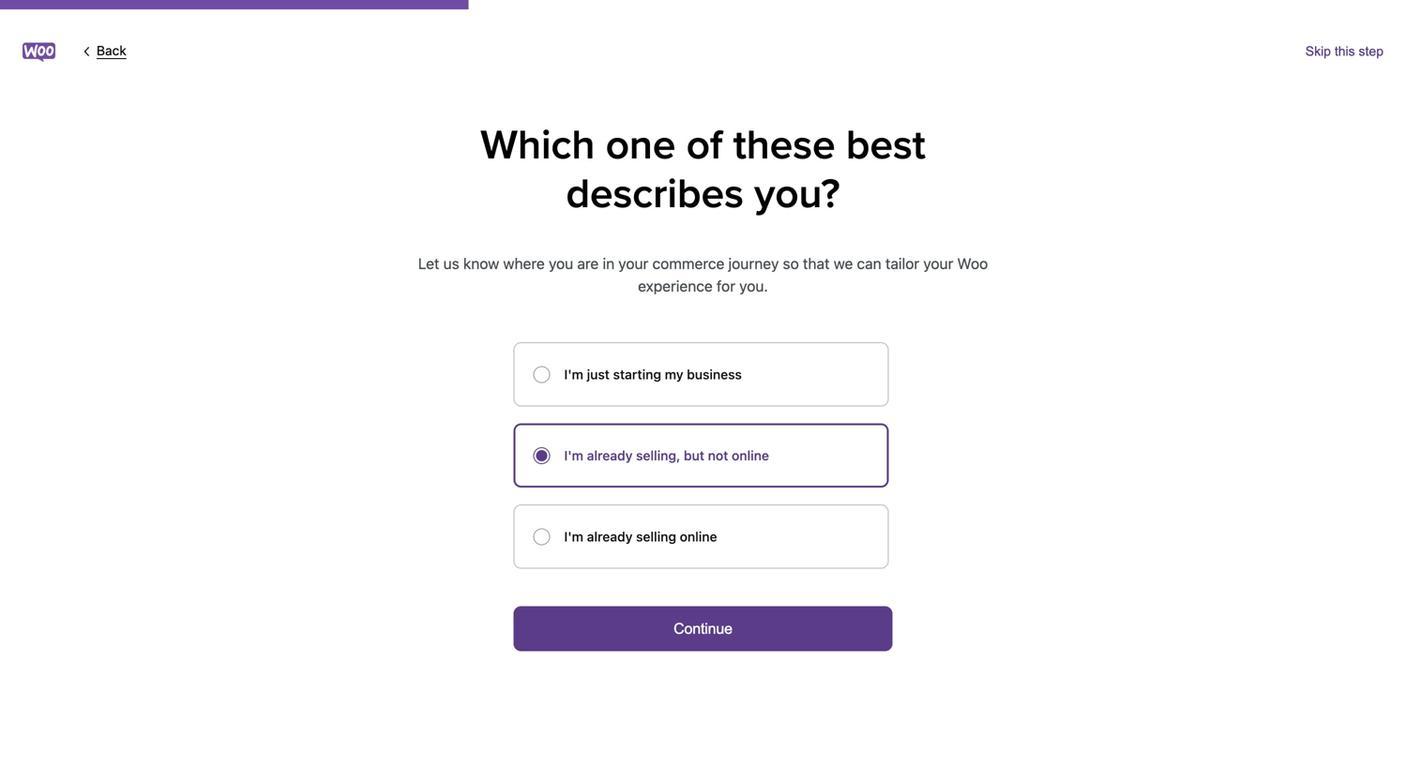 Task type: describe. For each thing, give the bounding box(es) containing it.
already for selling,
[[587, 448, 633, 463]]

woo
[[957, 255, 988, 272]]

step
[[1359, 44, 1384, 59]]

experience
[[638, 277, 713, 295]]

continue button
[[514, 606, 893, 651]]

are
[[577, 255, 599, 272]]

not
[[708, 448, 728, 463]]

which one of these best describes you?
[[480, 121, 926, 219]]

which
[[480, 121, 595, 170]]

can
[[857, 255, 881, 272]]

1 horizontal spatial online
[[732, 448, 769, 463]]

we
[[834, 255, 853, 272]]

skip this step
[[1305, 44, 1384, 59]]

i'm for i'm already selling online
[[564, 529, 583, 545]]

let us know where you are in your commerce journey so that we can tailor your woo experience for you.
[[418, 255, 988, 295]]

starting
[[613, 367, 661, 382]]

1 vertical spatial online
[[680, 529, 717, 545]]

back
[[97, 43, 126, 58]]

my
[[665, 367, 683, 382]]

that
[[803, 255, 830, 272]]

continue
[[674, 620, 732, 637]]

where
[[503, 255, 545, 272]]

1 your from the left
[[618, 255, 648, 272]]

for
[[717, 277, 735, 295]]

journey
[[728, 255, 779, 272]]

you?
[[754, 169, 840, 219]]

best
[[846, 121, 926, 170]]

i'm already selling, but not online
[[564, 448, 769, 463]]

selling
[[636, 529, 676, 545]]

you
[[549, 255, 573, 272]]

selling,
[[636, 448, 680, 463]]



Task type: locate. For each thing, give the bounding box(es) containing it.
already
[[587, 448, 633, 463], [587, 529, 633, 545]]

i'm already selling online
[[564, 529, 717, 545]]

i'm
[[564, 367, 583, 382], [564, 448, 583, 463], [564, 529, 583, 545]]

2 vertical spatial i'm
[[564, 529, 583, 545]]

us
[[443, 255, 459, 272]]

in
[[603, 255, 615, 272]]

just
[[587, 367, 610, 382]]

i'm just starting my business
[[564, 367, 742, 382]]

1 already from the top
[[587, 448, 633, 463]]

0 vertical spatial online
[[732, 448, 769, 463]]

2 i'm from the top
[[564, 448, 583, 463]]

1 i'm from the top
[[564, 367, 583, 382]]

i'm left selling
[[564, 529, 583, 545]]

so
[[783, 255, 799, 272]]

1 horizontal spatial your
[[923, 255, 953, 272]]

i'm for i'm already selling, but not online
[[564, 448, 583, 463]]

0 horizontal spatial online
[[680, 529, 717, 545]]

online
[[732, 448, 769, 463], [680, 529, 717, 545]]

0 horizontal spatial your
[[618, 255, 648, 272]]

online right not
[[732, 448, 769, 463]]

describes
[[566, 169, 744, 219]]

back link
[[78, 42, 172, 61]]

skip
[[1305, 44, 1331, 59]]

but
[[684, 448, 704, 463]]

online right selling
[[680, 529, 717, 545]]

already left 'selling,'
[[587, 448, 633, 463]]

of
[[686, 121, 723, 170]]

i'm for i'm just starting my business
[[564, 367, 583, 382]]

1 vertical spatial i'm
[[564, 448, 583, 463]]

0 vertical spatial i'm
[[564, 367, 583, 382]]

3 i'm from the top
[[564, 529, 583, 545]]

you.
[[739, 277, 768, 295]]

i'm left 'selling,'
[[564, 448, 583, 463]]

business
[[687, 367, 742, 382]]

one
[[606, 121, 676, 170]]

1 vertical spatial already
[[587, 529, 633, 545]]

already left selling
[[587, 529, 633, 545]]

your
[[618, 255, 648, 272], [923, 255, 953, 272]]

this
[[1335, 44, 1355, 59]]

commerce
[[652, 255, 724, 272]]

these
[[733, 121, 835, 170]]

2 already from the top
[[587, 529, 633, 545]]

let
[[418, 255, 439, 272]]

0 vertical spatial already
[[587, 448, 633, 463]]

tailor
[[885, 255, 919, 272]]

already for selling
[[587, 529, 633, 545]]

know
[[463, 255, 499, 272]]

i'm left just
[[564, 367, 583, 382]]

your right in
[[618, 255, 648, 272]]

2 your from the left
[[923, 255, 953, 272]]

skip this step button
[[1305, 40, 1384, 63]]

your left woo
[[923, 255, 953, 272]]



Task type: vqa. For each thing, say whether or not it's contained in the screenshot.
$79 inside Heim $79 annually
no



